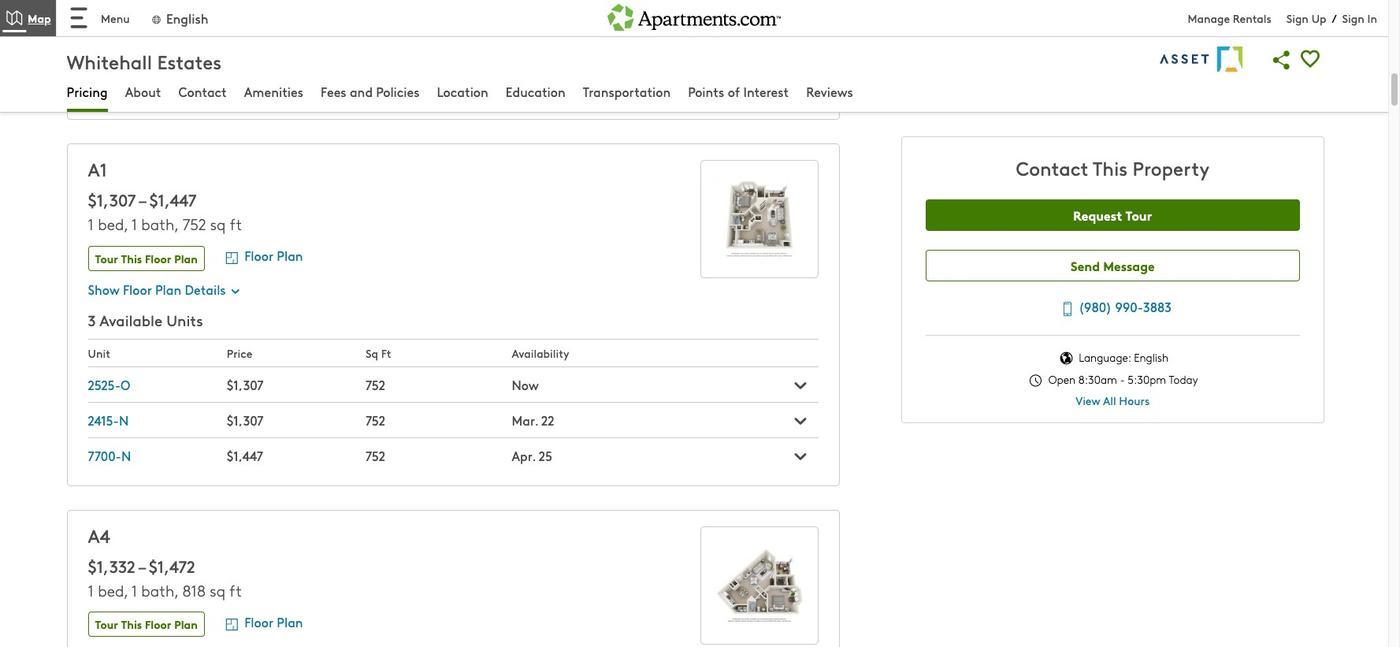 Task type: locate. For each thing, give the bounding box(es) containing it.
bed inside "a1 $1,307 – $1,447 1 bed , 1 bath , 752 sq ft"
[[98, 214, 124, 234]]

details
[[185, 281, 226, 298]]

1 horizontal spatial english
[[1135, 350, 1169, 365]]

tour down $1,332
[[95, 617, 118, 633]]

0 vertical spatial tour this floor plan button
[[88, 246, 205, 271]]

1
[[88, 214, 94, 234], [131, 214, 137, 234], [88, 580, 94, 601], [131, 580, 137, 601]]

this for a4
[[121, 617, 142, 633]]

a1 $1,307 – $1,447 1 bed , 1 bath , 752 sq ft
[[88, 157, 242, 234]]

bed for a4
[[98, 580, 124, 601]]

1 horizontal spatial $1,447
[[227, 447, 263, 464]]

752 for 2415-n
[[366, 411, 386, 429]]

1 vertical spatial this
[[121, 250, 142, 266]]

tour this floor plan button down 818
[[88, 612, 205, 637]]

bed for a1
[[98, 214, 124, 234]]

menu
[[101, 10, 130, 26]]

manage rentals link
[[1188, 10, 1287, 26]]

, up show floor plan details dropdown button
[[174, 214, 178, 234]]

– inside "a1 $1,307 – $1,447 1 bed , 1 bath , 752 sq ft"
[[139, 188, 145, 211]]

n down the o
[[119, 411, 129, 429]]

available
[[100, 310, 163, 330]]

1 horizontal spatial contact
[[1017, 155, 1089, 181]]

2 vertical spatial tour
[[95, 617, 118, 633]]

english link
[[150, 9, 209, 26]]

1 horizontal spatial sign
[[1343, 10, 1365, 26]]

fees and policies button
[[321, 83, 420, 103]]

$1,447
[[149, 188, 197, 211], [227, 447, 263, 464]]

0 vertical spatial bath
[[141, 214, 174, 234]]

1 vertical spatial tour this floor plan button
[[88, 612, 205, 637]]

this up request tour
[[1093, 155, 1128, 181]]

this for a1
[[121, 250, 142, 266]]

0 horizontal spatial contact
[[179, 83, 227, 100]]

1 vertical spatial english
[[1135, 350, 1169, 365]]

sq inside a4 $1,332 – $1,472 1 bed , 1 bath , 818 sq ft
[[210, 580, 226, 601]]

2 ft from the top
[[230, 580, 242, 601]]

990-
[[1116, 298, 1144, 315]]

0 vertical spatial n
[[119, 411, 129, 429]]

english
[[166, 9, 209, 26], [1135, 350, 1169, 365]]

sq ft
[[366, 345, 392, 361]]

english up the estates
[[166, 9, 209, 26]]

0 horizontal spatial english
[[166, 9, 209, 26]]

2415-n
[[88, 411, 129, 429]]

bed down $1,332
[[98, 580, 124, 601]]

tour this floor plan
[[95, 250, 198, 266], [95, 617, 198, 633]]

tour right request
[[1126, 205, 1153, 223]]

request tour
[[1074, 205, 1153, 223]]

2 sign from the left
[[1343, 10, 1365, 26]]

0 vertical spatial sq
[[210, 214, 226, 234]]

now
[[512, 376, 539, 393]]

share listing image
[[1268, 46, 1297, 74]]

2 sq from the top
[[210, 580, 226, 601]]

– for a4
[[138, 555, 145, 578]]

1 vertical spatial ft
[[230, 580, 242, 601]]

sign left "up"
[[1287, 10, 1309, 26]]

bath inside "a1 $1,307 – $1,447 1 bed , 1 bath , 752 sq ft"
[[141, 214, 174, 234]]

a1
[[88, 157, 107, 181]]

fees
[[321, 83, 347, 100]]

english up 5:30pm
[[1135, 350, 1169, 365]]

2 floor plan button from the top
[[222, 612, 303, 638]]

0 vertical spatial ft
[[230, 214, 242, 234]]

1 floor plan button from the top
[[222, 245, 303, 271]]

0 vertical spatial $1,307
[[88, 188, 136, 211]]

property management company logo image
[[1158, 41, 1246, 76]]

floor plan for a4
[[245, 613, 303, 631]]

o
[[121, 376, 130, 393]]

0 vertical spatial tour
[[1126, 205, 1153, 223]]

contact down the estates
[[179, 83, 227, 100]]

1 vertical spatial floor plan button
[[222, 612, 303, 638]]

tour for a4
[[95, 617, 118, 633]]

bath up show floor plan details at left
[[141, 214, 174, 234]]

message
[[1104, 256, 1155, 274]]

ft for a4
[[230, 580, 242, 601]]

818
[[182, 580, 206, 601]]

ft inside a4 $1,332 – $1,472 1 bed , 1 bath , 818 sq ft
[[230, 580, 242, 601]]

-
[[1121, 372, 1125, 387]]

n
[[119, 411, 129, 429], [121, 447, 131, 464]]

tour this floor plan down 818
[[95, 617, 198, 633]]

2 vertical spatial $1,307
[[227, 411, 264, 429]]

sq
[[210, 214, 226, 234], [210, 580, 226, 601]]

this
[[1093, 155, 1128, 181], [121, 250, 142, 266], [121, 617, 142, 633]]

2415-
[[88, 411, 119, 429]]

sign left in
[[1343, 10, 1365, 26]]

whitehall
[[67, 48, 152, 74]]

contact for contact this property
[[1017, 155, 1089, 181]]

0 vertical spatial english
[[166, 9, 209, 26]]

rentals
[[1234, 10, 1272, 26]]

ft for a1
[[230, 214, 242, 234]]

ft
[[230, 214, 242, 234], [230, 580, 242, 601]]

pricing button
[[67, 83, 108, 103]]

1 vertical spatial contact
[[1017, 155, 1089, 181]]

bath down $1,472
[[141, 580, 174, 601]]

1 vertical spatial tour this floor plan
[[95, 617, 198, 633]]

,
[[124, 214, 128, 234], [174, 214, 178, 234], [124, 580, 128, 601], [174, 580, 178, 601]]

2 bath from the top
[[141, 580, 174, 601]]

0 vertical spatial bed
[[98, 214, 124, 234]]

contact
[[179, 83, 227, 100], [1017, 155, 1089, 181]]

0 horizontal spatial sign
[[1287, 10, 1309, 26]]

$1,307 for n
[[227, 411, 264, 429]]

2 tour this floor plan from the top
[[95, 617, 198, 633]]

– inside a4 $1,332 – $1,472 1 bed , 1 bath , 818 sq ft
[[138, 555, 145, 578]]

reviews button
[[807, 83, 854, 103]]

n for 2415-
[[119, 411, 129, 429]]

contact up request
[[1017, 155, 1089, 181]]

contact button
[[179, 83, 227, 103]]

floor plan
[[245, 247, 303, 264], [245, 613, 303, 631]]

1 bed from the top
[[98, 214, 124, 234]]

3 available units
[[88, 310, 203, 330]]

$1,447 inside "a1 $1,307 – $1,447 1 bed , 1 bath , 752 sq ft"
[[149, 188, 197, 211]]

1 sq from the top
[[210, 214, 226, 234]]

1 vertical spatial –
[[138, 555, 145, 578]]

1 vertical spatial n
[[121, 447, 131, 464]]

–
[[139, 188, 145, 211], [138, 555, 145, 578]]

sq inside "a1 $1,307 – $1,447 1 bed , 1 bath , 752 sq ft"
[[210, 214, 226, 234]]

2 bed from the top
[[98, 580, 124, 601]]

tour this floor plan up show floor plan details at left
[[95, 250, 198, 266]]

ft inside "a1 $1,307 – $1,447 1 bed , 1 bath , 752 sq ft"
[[230, 214, 242, 234]]

this up show floor plan details at left
[[121, 250, 142, 266]]

floor
[[245, 247, 274, 264], [145, 250, 171, 266], [123, 281, 152, 298], [245, 613, 274, 631], [145, 617, 171, 633]]

1 floor plan from the top
[[245, 247, 303, 264]]

fees and policies
[[321, 83, 420, 100]]

bed down a1
[[98, 214, 124, 234]]

about
[[125, 83, 161, 100]]

sq up details
[[210, 214, 226, 234]]

apr. 25
[[512, 447, 553, 464]]

1 vertical spatial bed
[[98, 580, 124, 601]]

1 vertical spatial $1,307
[[227, 376, 264, 393]]

of
[[728, 83, 740, 100]]

2 floor plan from the top
[[245, 613, 303, 631]]

1 tour this floor plan button from the top
[[88, 246, 205, 271]]

tour
[[1126, 205, 1153, 223], [95, 250, 118, 266], [95, 617, 118, 633]]

send message button
[[926, 250, 1301, 281]]

policies
[[376, 83, 420, 100]]

hours
[[1120, 393, 1150, 409]]

n down 2415-n dropdown button
[[121, 447, 131, 464]]

tour this floor plan button up show floor plan details at left
[[88, 246, 205, 271]]

view all hours
[[1076, 393, 1150, 409]]

0 vertical spatial floor plan
[[245, 247, 303, 264]]

bath inside a4 $1,332 – $1,472 1 bed , 1 bath , 818 sq ft
[[141, 580, 174, 601]]

this down $1,332
[[121, 617, 142, 633]]

1 vertical spatial tour
[[95, 250, 118, 266]]

1 vertical spatial floor plan
[[245, 613, 303, 631]]

bed inside a4 $1,332 – $1,472 1 bed , 1 bath , 818 sq ft
[[98, 580, 124, 601]]

0 vertical spatial contact
[[179, 83, 227, 100]]

tour this floor plan for a1
[[95, 250, 198, 266]]

tour up show
[[95, 250, 118, 266]]

1 ft from the top
[[230, 214, 242, 234]]

2 tour this floor plan button from the top
[[88, 612, 205, 637]]

mar.
[[512, 411, 538, 429]]

0 vertical spatial –
[[139, 188, 145, 211]]

0 horizontal spatial $1,447
[[149, 188, 197, 211]]

0 vertical spatial tour this floor plan
[[95, 250, 198, 266]]

sign
[[1287, 10, 1309, 26], [1343, 10, 1365, 26]]

752 for 7700-n
[[366, 447, 386, 464]]

0 vertical spatial floor plan button
[[222, 245, 303, 271]]

apartments.com logo image
[[608, 0, 781, 30]]

ft
[[381, 345, 392, 361]]

0 vertical spatial $1,447
[[149, 188, 197, 211]]

$1,307 inside "a1 $1,307 – $1,447 1 bed , 1 bath , 752 sq ft"
[[88, 188, 136, 211]]

language: english
[[1076, 350, 1169, 365]]

tour this floor plan button
[[88, 246, 205, 271], [88, 612, 205, 637]]

2 vertical spatial this
[[121, 617, 142, 633]]

floor plan for a1
[[245, 247, 303, 264]]

1 vertical spatial sq
[[210, 580, 226, 601]]

floor plan button
[[222, 245, 303, 271], [222, 612, 303, 638]]

1 tour this floor plan from the top
[[95, 250, 198, 266]]

1 vertical spatial bath
[[141, 580, 174, 601]]

sq right 818
[[210, 580, 226, 601]]

1 bath from the top
[[141, 214, 174, 234]]

752
[[182, 214, 206, 234], [366, 376, 386, 393], [366, 411, 386, 429], [366, 447, 386, 464]]



Task type: describe. For each thing, give the bounding box(es) containing it.
show
[[88, 281, 119, 298]]

3883
[[1144, 298, 1172, 315]]

request tour button
[[926, 199, 1301, 231]]

units
[[167, 310, 203, 330]]

2525-o button
[[88, 376, 130, 393]]

view
[[1076, 393, 1101, 409]]

show floor plan details
[[88, 281, 226, 298]]

about button
[[125, 83, 161, 103]]

n for 7700-
[[121, 447, 131, 464]]

7700-n button
[[88, 447, 131, 464]]

25
[[539, 447, 553, 464]]

tour this floor plan button for a1
[[88, 246, 205, 271]]

price
[[227, 345, 253, 361]]

points of interest
[[688, 83, 789, 100]]

3
[[88, 310, 96, 330]]

5:30pm
[[1128, 372, 1167, 387]]

0 vertical spatial this
[[1093, 155, 1128, 181]]

tour inside request tour button
[[1126, 205, 1153, 223]]

, left 818
[[174, 580, 178, 601]]

2525-o
[[88, 376, 130, 393]]

whitehall estates
[[67, 48, 222, 74]]

menu button
[[57, 0, 142, 36]]

mar. 22
[[512, 411, 555, 429]]

1 vertical spatial $1,447
[[227, 447, 263, 464]]

tour this floor plan for a4
[[95, 617, 198, 633]]

contact this property
[[1017, 155, 1210, 181]]

in
[[1368, 10, 1378, 26]]

reviews
[[807, 83, 854, 100]]

transportation
[[583, 83, 671, 100]]

education button
[[506, 83, 566, 103]]

apr.
[[512, 447, 536, 464]]

show floor plan details button
[[88, 281, 242, 298]]

sign in link
[[1343, 10, 1378, 26]]

, down $1,332
[[124, 580, 128, 601]]

a4
[[88, 523, 110, 548]]

$1,307 for o
[[227, 376, 264, 393]]

(980) 990-3883
[[1079, 298, 1172, 315]]

22
[[542, 411, 555, 429]]

location button
[[437, 83, 489, 103]]

and
[[350, 83, 373, 100]]

up
[[1312, 10, 1327, 26]]

location
[[437, 83, 489, 100]]

2415-n button
[[88, 411, 129, 429]]

points
[[688, 83, 725, 100]]

752 inside "a1 $1,307 – $1,447 1 bed , 1 bath , 752 sq ft"
[[182, 214, 206, 234]]

$1,472
[[149, 555, 195, 578]]

language:
[[1079, 350, 1132, 365]]

sq
[[366, 345, 378, 361]]

a4 $1,332 – $1,472 1 bed , 1 bath , 818 sq ft
[[88, 523, 242, 601]]

, up show floor plan details at left
[[124, 214, 128, 234]]

contact for contact 'button' on the left top of the page
[[179, 83, 227, 100]]

/
[[1333, 10, 1338, 26]]

map link
[[0, 0, 57, 36]]

transportation button
[[583, 83, 671, 103]]

tour this floor plan button for a4
[[88, 612, 205, 637]]

open
[[1049, 372, 1076, 387]]

floor plan button for a1
[[222, 245, 303, 271]]

$1,332
[[88, 555, 136, 578]]

manage rentals sign up / sign in
[[1188, 10, 1378, 26]]

1 sign from the left
[[1287, 10, 1309, 26]]

send
[[1071, 256, 1101, 274]]

estates
[[157, 48, 222, 74]]

7700-
[[88, 447, 121, 464]]

– for a1
[[139, 188, 145, 211]]

2525-
[[88, 376, 121, 393]]

unit
[[88, 345, 110, 361]]

today
[[1170, 372, 1199, 387]]

pricing
[[67, 83, 108, 100]]

availability
[[512, 345, 570, 361]]

map
[[28, 10, 51, 26]]

(980) 990-3883 link
[[1055, 296, 1172, 320]]

all
[[1104, 393, 1117, 409]]

sq for a4
[[210, 580, 226, 601]]

manage
[[1188, 10, 1231, 26]]

interest
[[744, 83, 789, 100]]

send message
[[1071, 256, 1155, 274]]

sq for a1
[[210, 214, 226, 234]]

amenities
[[244, 83, 304, 100]]

tour for a1
[[95, 250, 118, 266]]

property
[[1133, 155, 1210, 181]]

education
[[506, 83, 566, 100]]

open 8:30am - 5:30pm today
[[1046, 372, 1199, 387]]

floor plan button for a4
[[222, 612, 303, 638]]

points of interest button
[[688, 83, 789, 103]]

(980)
[[1079, 298, 1113, 315]]

bath for a1
[[141, 214, 174, 234]]

7700-n
[[88, 447, 131, 464]]

amenities button
[[244, 83, 304, 103]]

bath for a4
[[141, 580, 174, 601]]

752 for 2525-o
[[366, 376, 386, 393]]



Task type: vqa. For each thing, say whether or not it's contained in the screenshot.
bottom This
yes



